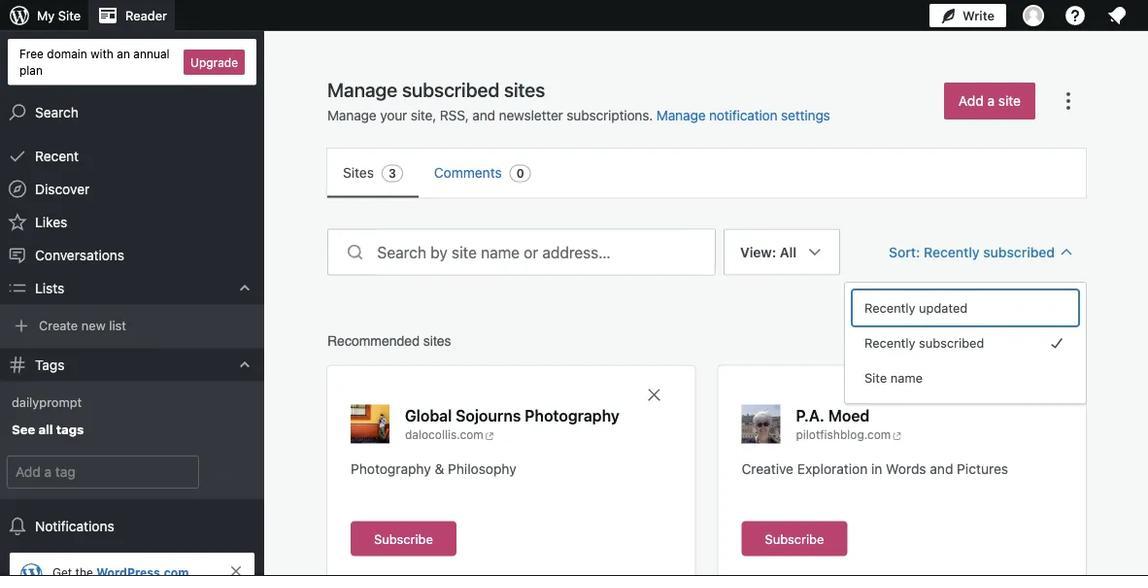 Task type: locate. For each thing, give the bounding box(es) containing it.
likes
[[35, 214, 67, 230]]

global sojourns photography link
[[405, 405, 620, 426]]

1 horizontal spatial subscribe
[[765, 531, 824, 546]]

0 vertical spatial and
[[473, 107, 495, 123]]

recently
[[924, 244, 980, 260], [865, 301, 916, 315], [865, 336, 916, 350]]

1 horizontal spatial add
[[959, 93, 984, 109]]

0 vertical spatial add
[[959, 93, 984, 109]]

manage
[[327, 78, 398, 101], [327, 107, 377, 123], [657, 107, 706, 123]]

subscribe
[[374, 531, 433, 546], [765, 531, 824, 546]]

0 horizontal spatial subscribe button
[[351, 521, 456, 556]]

subscribe button for p.a. moed
[[742, 521, 847, 556]]

0 horizontal spatial photography
[[351, 460, 431, 476]]

view: all
[[740, 244, 797, 260]]

see all tags
[[12, 422, 84, 436]]

and down subscribed sites at the top left
[[473, 107, 495, 123]]

my site link
[[0, 0, 88, 31]]

with
[[91, 47, 114, 60]]

1 subscribe from the left
[[374, 531, 433, 546]]

my
[[37, 8, 55, 23]]

sort:
[[889, 244, 920, 260]]

and
[[473, 107, 495, 123], [930, 460, 953, 476]]

and right words
[[930, 460, 953, 476]]

in
[[871, 460, 882, 476]]

tags link
[[0, 348, 264, 381]]

manage subscribed sites main content
[[296, 77, 1117, 576]]

subscribe for p.a. moed
[[765, 531, 824, 546]]

recently inside button
[[865, 301, 916, 315]]

dismiss this recommendation image for global sojourns photography
[[645, 385, 664, 405]]

dismiss this recommendation image
[[645, 385, 664, 405], [1036, 385, 1055, 405]]

free domain with an annual plan
[[19, 47, 170, 77]]

1 vertical spatial add
[[217, 465, 241, 479]]

1 horizontal spatial site
[[865, 371, 887, 385]]

site
[[58, 8, 81, 23], [865, 371, 887, 385]]

subscribed up recently updated button
[[983, 244, 1055, 260]]

rss,
[[440, 107, 469, 123]]

site left "name"
[[865, 371, 887, 385]]

likes link
[[0, 206, 264, 239]]

0 horizontal spatial subscribe
[[374, 531, 433, 546]]

free
[[19, 47, 44, 60]]

none search field inside manage subscribed sites main content
[[327, 229, 716, 275]]

0 vertical spatial photography
[[525, 406, 620, 425]]

manage your notifications image
[[1106, 4, 1129, 27]]

subscribe button down creative
[[742, 521, 847, 556]]

0 horizontal spatial site
[[58, 8, 81, 23]]

all
[[38, 422, 53, 436]]

recommended sites
[[327, 333, 451, 348]]

p.a. moed link
[[796, 405, 870, 426]]

subscribe down creative
[[765, 531, 824, 546]]

0 vertical spatial subscribed
[[983, 244, 1055, 260]]

site right my on the top left of the page
[[58, 8, 81, 23]]

0 horizontal spatial add
[[217, 465, 241, 479]]

2 subscribe button from the left
[[742, 521, 847, 556]]

global
[[405, 406, 452, 425]]

menu
[[327, 149, 1086, 198], [853, 290, 1078, 395]]

1 horizontal spatial dismiss this recommendation image
[[1036, 385, 1055, 405]]

right image
[[1045, 331, 1069, 355]]

subscribe for global sojourns photography
[[374, 531, 433, 546]]

1 horizontal spatial and
[[930, 460, 953, 476]]

menu containing sites
[[327, 149, 1086, 198]]

annual
[[133, 47, 170, 60]]

photography & philosophy
[[351, 460, 517, 476]]

dismiss image
[[228, 563, 244, 576]]

view:
[[740, 244, 776, 260]]

add group
[[0, 453, 264, 492]]

exploration
[[797, 460, 868, 476]]

1 vertical spatial recently
[[865, 301, 916, 315]]

0 vertical spatial menu
[[327, 149, 1086, 198]]

site,
[[411, 107, 436, 123]]

recently for recently subscribed
[[865, 336, 916, 350]]

None search field
[[327, 229, 716, 275]]

2 dismiss this recommendation image from the left
[[1036, 385, 1055, 405]]

name
[[891, 371, 923, 385]]

moed
[[829, 406, 870, 425]]

recently inside button
[[865, 336, 916, 350]]

1 vertical spatial photography
[[351, 460, 431, 476]]

dailyprompt
[[12, 394, 82, 409]]

philosophy
[[448, 460, 517, 476]]

add a site button
[[944, 83, 1036, 119]]

1 dismiss this recommendation image from the left
[[645, 385, 664, 405]]

2 subscribe from the left
[[765, 531, 824, 546]]

manage right subscriptions.
[[657, 107, 706, 123]]

2 vertical spatial recently
[[865, 336, 916, 350]]

1 vertical spatial site
[[865, 371, 887, 385]]

add button
[[206, 457, 253, 488]]

sites
[[343, 165, 374, 181]]

an
[[117, 47, 130, 60]]

see
[[12, 422, 35, 436]]

write link
[[930, 0, 1006, 31]]

subscribe button down the "photography & philosophy"
[[351, 521, 456, 556]]

my site
[[37, 8, 81, 23]]

a
[[987, 93, 995, 109]]

updated
[[919, 301, 968, 315]]

conversations
[[35, 247, 124, 263]]

dalocollis.com link
[[405, 426, 655, 443]]

0 horizontal spatial and
[[473, 107, 495, 123]]

subscribed down the updated
[[919, 336, 984, 350]]

1 horizontal spatial photography
[[525, 406, 620, 425]]

subscribed
[[983, 244, 1055, 260], [919, 336, 984, 350]]

domain
[[47, 47, 87, 60]]

recently up recently subscribed
[[865, 301, 916, 315]]

1 vertical spatial subscribed
[[919, 336, 984, 350]]

recently up site name
[[865, 336, 916, 350]]

recently right sort:
[[924, 244, 980, 260]]

0 vertical spatial recently
[[924, 244, 980, 260]]

add inside group
[[217, 465, 241, 479]]

and inside manage subscribed sites manage your site, rss, and newsletter subscriptions. manage notification settings
[[473, 107, 495, 123]]

1 subscribe button from the left
[[351, 521, 456, 556]]

1 horizontal spatial subscribe button
[[742, 521, 847, 556]]

create
[[39, 318, 78, 332]]

0 horizontal spatial dismiss this recommendation image
[[645, 385, 664, 405]]

add inside manage subscribed sites main content
[[959, 93, 984, 109]]

subscribe button
[[351, 521, 456, 556], [742, 521, 847, 556]]

0
[[516, 167, 524, 180]]

write
[[963, 8, 995, 23]]

1 vertical spatial menu
[[853, 290, 1078, 395]]

add a site
[[959, 93, 1021, 109]]

1 vertical spatial and
[[930, 460, 953, 476]]

photography left &
[[351, 460, 431, 476]]

add
[[959, 93, 984, 109], [217, 465, 241, 479]]

subscribe down the "photography & philosophy"
[[374, 531, 433, 546]]

global sojourns photography
[[405, 406, 620, 425]]

photography up dalocollis.com link
[[525, 406, 620, 425]]



Task type: describe. For each thing, give the bounding box(es) containing it.
0 vertical spatial site
[[58, 8, 81, 23]]

sites
[[423, 333, 451, 348]]

sort: recently subscribed
[[889, 244, 1055, 260]]

site name button
[[853, 360, 1078, 395]]

create new list link
[[0, 311, 264, 341]]

recent link
[[0, 139, 264, 173]]

dismiss this recommendation image for p.a. moed
[[1036, 385, 1055, 405]]

notification settings
[[709, 107, 830, 123]]

words
[[886, 460, 926, 476]]

view: all button
[[724, 229, 840, 431]]

creative
[[742, 460, 794, 476]]

site inside button
[[865, 371, 887, 385]]

subscribed inside button
[[919, 336, 984, 350]]

subscribed sites
[[402, 78, 545, 101]]

all
[[780, 244, 797, 260]]

menu inside manage subscribed sites main content
[[327, 149, 1086, 198]]

my profile image
[[1023, 5, 1044, 26]]

recently subscribed button
[[853, 325, 1078, 360]]

lists
[[35, 280, 64, 296]]

list
[[109, 318, 126, 332]]

plan
[[19, 63, 43, 77]]

more image
[[1057, 89, 1080, 113]]

menu containing recently updated
[[853, 290, 1078, 395]]

creative exploration in words and pictures
[[742, 460, 1008, 476]]

manage subscribed sites manage your site, rss, and newsletter subscriptions. manage notification settings
[[327, 78, 830, 123]]

site name
[[865, 371, 923, 385]]

recently for recently updated
[[865, 301, 916, 315]]

search
[[35, 104, 79, 120]]

upgrade button
[[184, 49, 245, 75]]

pictures
[[957, 460, 1008, 476]]

site
[[998, 93, 1021, 109]]

conversations link
[[0, 239, 264, 272]]

newsletter
[[499, 107, 563, 123]]

see all tags link
[[0, 416, 264, 445]]

p.a.
[[796, 406, 825, 425]]

subscriptions.
[[567, 107, 653, 123]]

recently updated
[[865, 301, 968, 315]]

add for add
[[217, 465, 241, 479]]

new
[[81, 318, 106, 332]]

Add a tag text field
[[8, 457, 198, 488]]

discover link
[[0, 173, 264, 206]]

sort: recently subscribed button
[[881, 235, 1086, 270]]

reader link
[[88, 0, 175, 31]]

create new list
[[39, 318, 126, 332]]

search link
[[0, 96, 264, 129]]

recently updated button
[[853, 290, 1078, 325]]

p.a. moed
[[796, 406, 870, 425]]

upgrade
[[190, 55, 238, 69]]

recent
[[35, 148, 79, 164]]

keyboard_arrow_down image
[[235, 355, 255, 375]]

manage up your
[[327, 78, 398, 101]]

notifications link
[[0, 510, 264, 543]]

dalocollis.com
[[405, 428, 484, 442]]

lists link
[[0, 272, 264, 305]]

discover
[[35, 181, 90, 197]]

recently subscribed
[[865, 336, 984, 350]]

Search search field
[[377, 230, 715, 274]]

help image
[[1064, 4, 1087, 27]]

pilotfishblog.com link
[[796, 426, 905, 443]]

3
[[389, 167, 396, 180]]

dailyprompt link
[[0, 388, 264, 416]]

subscribe button for global sojourns photography
[[351, 521, 456, 556]]

recently inside dropdown button
[[924, 244, 980, 260]]

pilotfishblog.com
[[796, 428, 891, 442]]

manage notification settings link
[[657, 107, 830, 123]]

your
[[380, 107, 407, 123]]

&
[[435, 460, 444, 476]]

subscribed inside dropdown button
[[983, 244, 1055, 260]]

notifications
[[35, 518, 114, 534]]

tags
[[35, 357, 65, 373]]

tags
[[56, 422, 84, 436]]

sojourns
[[456, 406, 521, 425]]

recommended
[[327, 333, 420, 348]]

keyboard_arrow_down image
[[235, 278, 255, 298]]

add for add a site
[[959, 93, 984, 109]]

manage left your
[[327, 107, 377, 123]]

comments
[[434, 165, 502, 181]]

reader
[[125, 8, 167, 23]]



Task type: vqa. For each thing, say whether or not it's contained in the screenshot.
Recently updated's Recently
yes



